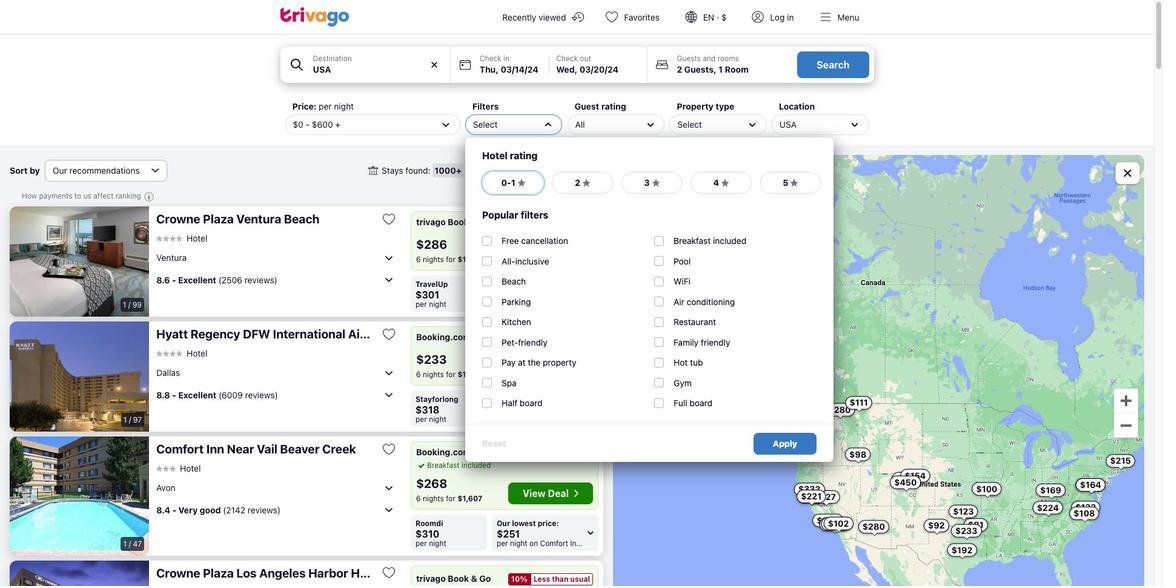 Task type: locate. For each thing, give the bounding box(es) containing it.
2 vertical spatial lowest
[[512, 519, 536, 528]]

type
[[716, 101, 735, 112]]

1 lol.travel from the top
[[540, 300, 569, 309]]

1 excellent from the top
[[178, 275, 216, 285]]

excellent left the (2506
[[178, 275, 216, 285]]

hotel button for hyatt
[[156, 349, 208, 359]]

2 excellent from the top
[[178, 390, 216, 400]]

price: for $286
[[538, 280, 559, 289]]

1 deal from the top
[[548, 249, 569, 260]]

0 horizontal spatial beach
[[284, 212, 320, 226]]

0 vertical spatial $286
[[416, 238, 447, 251]]

out
[[580, 54, 591, 63]]

hotel for comfort inn near vail beaver creek
[[180, 464, 201, 474]]

deal right the
[[548, 364, 569, 375]]

location
[[779, 101, 815, 112]]

2 6 from the top
[[416, 370, 421, 379]]

view deal button
[[508, 244, 593, 265], [508, 359, 593, 381], [508, 483, 593, 504]]

board right full
[[690, 398, 713, 408]]

trivago for crowne plaza ventura beach, (ventura, usa) image
[[416, 217, 446, 227]]

1 vertical spatial 6
[[416, 370, 421, 379]]

booking sites searched: 325
[[488, 166, 602, 176]]

0 vertical spatial on
[[530, 300, 538, 309]]

1 vertical spatial reviews)
[[245, 390, 278, 400]]

deal down cancellation
[[548, 249, 569, 260]]

1 trivago book & go from the top
[[416, 217, 491, 227]]

1 horizontal spatial rating
[[602, 101, 626, 112]]

hotel button down hyatt
[[156, 349, 208, 359]]

hotel rating
[[482, 150, 538, 161]]

2 trivago from the top
[[416, 574, 446, 584]]

0 vertical spatial view
[[523, 249, 546, 260]]

rating right guest
[[602, 101, 626, 112]]

the
[[528, 358, 541, 368]]

- for comfort inn near vail beaver creek
[[172, 505, 176, 516]]

1 vertical spatial hotel button
[[156, 349, 208, 359]]

plaza inside button
[[203, 566, 234, 580]]

1 view from the top
[[523, 249, 546, 260]]

1 horizontal spatial $286
[[817, 515, 839, 526]]

3 our from the top
[[497, 519, 510, 528]]

hotel for hyatt regency dfw international airport
[[187, 349, 208, 359]]

0 horizontal spatial $280
[[828, 404, 851, 415]]

night down travelup on the top left of the page
[[429, 300, 447, 309]]

hotel button
[[156, 233, 208, 244], [156, 349, 208, 359], [156, 464, 201, 474]]

inn left hotels on the right of page
[[570, 539, 581, 548]]

rating up "sites"
[[510, 150, 538, 161]]

$0
[[293, 119, 304, 130]]

in inside button
[[787, 12, 794, 22]]

- right the 8.6
[[172, 275, 176, 285]]

in up 03/14/24
[[504, 54, 510, 63]]

Hot tub checkbox
[[654, 358, 664, 368]]

0 horizontal spatial $268
[[416, 477, 447, 491]]

1 vertical spatial 2
[[575, 178, 581, 188]]

& left the popular
[[471, 217, 477, 227]]

crowne plaza los angeles harbor hotel, (san pedro, usa) image
[[10, 561, 149, 587]]

view deal down pet-friendly
[[523, 364, 569, 375]]

pay at the property
[[502, 358, 577, 368]]

2 view from the top
[[523, 364, 546, 375]]

in for log
[[787, 12, 794, 22]]

hotel button up avon
[[156, 464, 201, 474]]

1 horizontal spatial included
[[713, 236, 747, 246]]

on inside our lowest price: $278 per night on lol.travel
[[530, 300, 538, 309]]

0 vertical spatial reviews)
[[245, 275, 277, 285]]

0 vertical spatial go
[[479, 217, 491, 227]]

excellent left "(6009"
[[178, 390, 216, 400]]

reviews) for ventura
[[245, 275, 277, 285]]

night down stayforlong
[[429, 415, 447, 424]]

1 horizontal spatial $268
[[896, 473, 919, 484]]

1 vertical spatial deal
[[548, 364, 569, 375]]

$180
[[1080, 480, 1101, 490]]

2 price: from the top
[[538, 395, 559, 404]]

select down "property" in the top right of the page
[[678, 119, 702, 130]]

1 our from the top
[[497, 280, 510, 289]]

lol.travel inside our lowest price: $278 per night on lol.travel
[[540, 300, 569, 309]]

view deal button down filters
[[508, 244, 593, 265]]

inn left near
[[206, 442, 224, 456]]

1 vertical spatial beach
[[502, 276, 526, 287]]

Family friendly checkbox
[[654, 338, 664, 347]]

night inside roomdi $310 per night
[[429, 539, 447, 548]]

1 vertical spatial inn
[[570, 539, 581, 548]]

deal
[[548, 249, 569, 260], [548, 364, 569, 375], [548, 488, 569, 499]]

nights for $233
[[423, 370, 444, 379]]

Breakfast included checkbox
[[654, 236, 664, 246]]

$68
[[812, 492, 829, 502]]

$180 button
[[1076, 478, 1106, 492]]

$286 inside $286 $233
[[817, 515, 839, 526]]

2 vertical spatial price:
[[538, 519, 559, 528]]

per inside stayforlong $318 per night
[[416, 415, 427, 424]]

2 lol.travel from the top
[[540, 415, 569, 424]]

comfort up the 10% less than usual
[[540, 539, 568, 548]]

crowne inside button
[[156, 566, 200, 580]]

inn
[[206, 442, 224, 456], [570, 539, 581, 548]]

favorites link
[[595, 0, 674, 34]]

1 6 from the top
[[416, 255, 421, 264]]

2 crowne from the top
[[156, 566, 200, 580]]

avon button
[[156, 479, 396, 498]]

creek
[[322, 442, 356, 456]]

3 view deal button from the top
[[508, 483, 593, 504]]

1 vertical spatial comfort
[[540, 539, 568, 548]]

0 vertical spatial trivago
[[416, 217, 446, 227]]

in for check
[[504, 54, 510, 63]]

go left 10%
[[479, 574, 491, 584]]

6 for $268
[[416, 494, 421, 503]]

2 vertical spatial hotel button
[[156, 464, 201, 474]]

$147
[[796, 410, 816, 420]]

2 view deal from the top
[[523, 364, 569, 375]]

our inside our lowest price: $278 per night on lol.travel
[[497, 280, 510, 289]]

breakfast inside 'button'
[[427, 461, 460, 470]]

1 vertical spatial $233
[[955, 526, 978, 536]]

trivago book & go up 6 nights for $1,716 on the top of page
[[416, 217, 491, 227]]

friendly up tub
[[701, 337, 731, 348]]

view deal down cancellation
[[523, 249, 569, 260]]

1 vertical spatial breakfast included
[[427, 461, 491, 470]]

view right pay on the left bottom of the page
[[523, 364, 546, 375]]

check inside check in thu, 03/14/24
[[480, 54, 502, 63]]

(2142
[[223, 505, 245, 516]]

1 vertical spatial for
[[446, 370, 456, 379]]

2 hotel button from the top
[[156, 349, 208, 359]]

2 view deal button from the top
[[508, 359, 593, 381]]

pet-
[[502, 337, 518, 348]]

on inside our lowest price: $222 per night on lol.travel
[[530, 415, 538, 424]]

view deal button up our lowest price: $251 per night on comfort inn hotels
[[508, 483, 593, 504]]

WiFi checkbox
[[654, 277, 664, 286]]

1 lowest from the top
[[512, 280, 536, 289]]

hotel for crowne plaza ventura beach
[[187, 233, 208, 244]]

Gym checkbox
[[654, 378, 664, 388]]

2 book from the top
[[448, 574, 469, 584]]

our inside our lowest price: $222 per night on lol.travel
[[497, 395, 510, 404]]

0 horizontal spatial rating
[[510, 150, 538, 161]]

- for hyatt regency dfw international airport
[[172, 390, 176, 400]]

1 horizontal spatial friendly
[[701, 337, 731, 348]]

0 vertical spatial nights
[[423, 255, 444, 264]]

viewed
[[539, 12, 566, 22]]

view up our lowest price: $251 per night on comfort inn hotels
[[523, 488, 546, 499]]

and
[[703, 54, 716, 63]]

check inside check out wed, 03/20/24
[[556, 54, 578, 63]]

1 vertical spatial view
[[523, 364, 546, 375]]

book for crowne plaza los angeles harbor hotel, (san pedro, usa) image
[[448, 574, 469, 584]]

1 for from the top
[[446, 255, 456, 264]]

2 vertical spatial view deal button
[[508, 483, 593, 504]]

lowest inside our lowest price: $222 per night on lol.travel
[[512, 395, 536, 404]]

night down roomdi
[[429, 539, 447, 548]]

1 horizontal spatial $233
[[955, 526, 978, 536]]

all-inclusive
[[502, 256, 549, 266]]

nights up stayforlong
[[423, 370, 444, 379]]

6 up stayforlong
[[416, 370, 421, 379]]

ventura inside button
[[156, 253, 187, 263]]

1 left 97
[[123, 416, 127, 425]]

3 nights from the top
[[423, 494, 444, 503]]

1 vertical spatial plaza
[[203, 566, 234, 580]]

0 horizontal spatial breakfast included
[[427, 461, 491, 470]]

select
[[473, 119, 498, 130], [678, 119, 702, 130]]

crowne for crowne plaza ventura beach
[[156, 212, 200, 226]]

price: inside our lowest price: $222 per night on lol.travel
[[538, 395, 559, 404]]

1 horizontal spatial in
[[787, 12, 794, 22]]

booking.com up breakfast included 'button'
[[416, 447, 471, 458]]

our up $251
[[497, 519, 510, 528]]

ventura
[[237, 212, 281, 226], [156, 253, 187, 263]]

friendly for pet-friendly
[[518, 337, 548, 348]]

Destination search field
[[313, 63, 443, 76]]

gym
[[674, 378, 692, 388]]

2 check from the left
[[556, 54, 578, 63]]

0 horizontal spatial board
[[520, 398, 543, 408]]

hotel inside button
[[351, 566, 382, 580]]

$332
[[798, 484, 820, 494]]

1 down the booking at the left of the page
[[511, 178, 516, 188]]

crowne inside button
[[156, 212, 200, 226]]

us
[[83, 191, 91, 201]]

0 vertical spatial trivago book & go
[[416, 217, 491, 227]]

for left $1,716
[[446, 255, 456, 264]]

included up $327
[[713, 236, 747, 246]]

/ left 99
[[128, 301, 130, 310]]

breakfast up 6 nights for $1,607
[[427, 461, 460, 470]]

nights for $286
[[423, 255, 444, 264]]

2 board from the left
[[690, 398, 713, 408]]

0 vertical spatial $280 button
[[824, 403, 855, 416]]

1 vertical spatial view deal button
[[508, 359, 593, 381]]

0 vertical spatial lowest
[[512, 280, 536, 289]]

$234
[[825, 519, 848, 529]]

$234 button
[[821, 518, 852, 531]]

beach up $278
[[502, 276, 526, 287]]

0 vertical spatial view deal
[[523, 249, 569, 260]]

hyatt regency dfw international airport
[[156, 327, 389, 341]]

1 down rooms
[[719, 64, 723, 75]]

go up free cancellation option
[[479, 217, 491, 227]]

0 vertical spatial rating
[[602, 101, 626, 112]]

booking.com up 6 nights for $1,397
[[416, 332, 471, 342]]

check
[[480, 54, 502, 63], [556, 54, 578, 63]]

wed,
[[556, 64, 578, 75]]

lol.travel down half board
[[540, 415, 569, 424]]

hotel up very
[[180, 464, 201, 474]]

1 booking.com from the top
[[416, 332, 471, 342]]

view deal for $286
[[523, 249, 569, 260]]

deal up our lowest price: $251 per night on comfort inn hotels
[[548, 488, 569, 499]]

on up kitchen at the bottom of page
[[530, 300, 538, 309]]

$318
[[416, 405, 440, 416]]

/ for comfort inn near vail beaver creek
[[129, 540, 131, 549]]

2 our from the top
[[497, 395, 510, 404]]

1 left 99
[[123, 301, 126, 310]]

2 down searched:
[[575, 178, 581, 188]]

- right 8.8
[[172, 390, 176, 400]]

2 inside button
[[575, 178, 581, 188]]

hotel right harbor at the left bottom of the page
[[351, 566, 382, 580]]

2 nights from the top
[[423, 370, 444, 379]]

& left 10%
[[471, 574, 477, 584]]

comfort up avon
[[156, 442, 204, 456]]

how
[[22, 191, 37, 201]]

sort
[[10, 165, 28, 176]]

on down half board
[[530, 415, 538, 424]]

3
[[644, 178, 650, 188]]

$164 button
[[1076, 478, 1106, 492]]

$280 for $280 button to the bottom
[[863, 522, 885, 532]]

2 trivago book & go from the top
[[416, 574, 491, 584]]

menu
[[838, 12, 860, 22]]

1 horizontal spatial beach
[[502, 276, 526, 287]]

0 horizontal spatial included
[[462, 461, 491, 470]]

1 vertical spatial breakfast
[[427, 461, 460, 470]]

1 check from the left
[[480, 54, 502, 63]]

lowest up $222
[[512, 395, 536, 404]]

2 for from the top
[[446, 370, 456, 379]]

destination
[[313, 54, 352, 63]]

board for full board
[[690, 398, 713, 408]]

payments
[[39, 191, 72, 201]]

night inside stayforlong $318 per night
[[429, 415, 447, 424]]

in inside check in thu, 03/14/24
[[504, 54, 510, 63]]

10%
[[511, 575, 528, 584]]

3 for from the top
[[446, 494, 456, 503]]

1 trivago from the top
[[416, 217, 446, 227]]

lowest
[[512, 280, 536, 289], [512, 395, 536, 404], [512, 519, 536, 528]]

reset
[[482, 439, 506, 449]]

reviews) down ventura button
[[245, 275, 277, 285]]

1 select from the left
[[473, 119, 498, 130]]

rating for hotel rating
[[510, 150, 538, 161]]

map region
[[613, 155, 1145, 587]]

select down filters
[[473, 119, 498, 130]]

check up wed,
[[556, 54, 578, 63]]

0 horizontal spatial 2
[[575, 178, 581, 188]]

1 vertical spatial rating
[[510, 150, 538, 161]]

2 on from the top
[[530, 415, 538, 424]]

full
[[674, 398, 688, 408]]

2 down guests
[[677, 64, 682, 75]]

3 price: from the top
[[538, 519, 559, 528]]

lowest up $278
[[512, 280, 536, 289]]

2 & from the top
[[471, 574, 477, 584]]

0 vertical spatial view deal button
[[508, 244, 593, 265]]

3 hotel button from the top
[[156, 464, 201, 474]]

2 go from the top
[[479, 574, 491, 584]]

go for crowne plaza ventura beach, (ventura, usa) image
[[479, 217, 491, 227]]

trivago logo image
[[280, 7, 349, 27]]

breakfast included up pool
[[674, 236, 747, 246]]

6
[[416, 255, 421, 264], [416, 370, 421, 379], [416, 494, 421, 503]]

3 deal from the top
[[548, 488, 569, 499]]

night down half board
[[510, 415, 528, 424]]

reviews) down avon button
[[248, 505, 281, 516]]

night up kitchen at the bottom of page
[[510, 300, 528, 309]]

1 crowne from the top
[[156, 212, 200, 226]]

our up $278
[[497, 280, 510, 289]]

2 vertical spatial our
[[497, 519, 510, 528]]

search
[[817, 59, 850, 70]]

crowne for crowne plaza los angeles harbor hotel
[[156, 566, 200, 580]]

4 button
[[690, 171, 752, 195]]

rating
[[602, 101, 626, 112], [510, 150, 538, 161]]

0 vertical spatial &
[[471, 217, 477, 227]]

than
[[552, 575, 569, 584]]

1 horizontal spatial 2
[[677, 64, 682, 75]]

2 vertical spatial for
[[446, 494, 456, 503]]

0 vertical spatial comfort
[[156, 442, 204, 456]]

0 horizontal spatial comfort
[[156, 442, 204, 456]]

per inside our lowest price: $222 per night on lol.travel
[[497, 415, 508, 424]]

1 & from the top
[[471, 217, 477, 227]]

hotel up the booking at the left of the page
[[482, 150, 508, 161]]

1 book from the top
[[448, 217, 469, 227]]

night up 10%
[[510, 539, 528, 548]]

plaza for ventura
[[203, 212, 234, 226]]

reviews) down dallas button
[[245, 390, 278, 400]]

trivago up 6 nights for $1,716 on the top of page
[[416, 217, 446, 227]]

included down reset button
[[462, 461, 491, 470]]

international
[[273, 327, 346, 341]]

crowne plaza ventura beach
[[156, 212, 320, 226]]

$215
[[1110, 456, 1131, 466]]

/ left the 47
[[129, 540, 131, 549]]

1 vertical spatial book
[[448, 574, 469, 584]]

2 select from the left
[[678, 119, 702, 130]]

$233 inside $286 $233
[[955, 526, 978, 536]]

1 left the 47
[[123, 540, 127, 549]]

2 deal from the top
[[548, 364, 569, 375]]

price: for $233
[[538, 395, 559, 404]]

3 lowest from the top
[[512, 519, 536, 528]]

1 horizontal spatial inn
[[570, 539, 581, 548]]

8.6 - excellent (2506 reviews)
[[156, 275, 277, 285]]

Free cancellation checkbox
[[482, 236, 492, 246]]

night inside our lowest price: $278 per night on lol.travel
[[510, 300, 528, 309]]

2 lowest from the top
[[512, 395, 536, 404]]

0 vertical spatial book
[[448, 217, 469, 227]]

0 vertical spatial $280
[[828, 404, 851, 415]]

0 vertical spatial inn
[[206, 442, 224, 456]]

3 view deal from the top
[[523, 488, 569, 499]]

$
[[722, 12, 727, 22]]

view deal up our lowest price: $251 per night on comfort inn hotels
[[523, 488, 569, 499]]

in right the log
[[787, 12, 794, 22]]

breakfast up pool
[[674, 236, 711, 246]]

nights up travelup on the top left of the page
[[423, 255, 444, 264]]

1 vertical spatial in
[[504, 54, 510, 63]]

restaurant
[[674, 317, 716, 327]]

lowest for $286
[[512, 280, 536, 289]]

0 vertical spatial 6
[[416, 255, 421, 264]]

2 vertical spatial nights
[[423, 494, 444, 503]]

$154 button
[[901, 469, 930, 483]]

0 horizontal spatial check
[[480, 54, 502, 63]]

family
[[674, 337, 699, 348]]

plaza for los
[[203, 566, 234, 580]]

our up $222
[[497, 395, 510, 404]]

6 nights for $1,716
[[416, 255, 482, 264]]

Full board checkbox
[[654, 399, 664, 408]]

$280 for leftmost $280 button
[[828, 404, 851, 415]]

for left $1,607
[[446, 494, 456, 503]]

deal for $286
[[548, 249, 569, 260]]

1 board from the left
[[520, 398, 543, 408]]

view down free cancellation
[[523, 249, 546, 260]]

pet-friendly
[[502, 337, 548, 348]]

trivago
[[416, 217, 446, 227], [416, 574, 446, 584]]

3 6 from the top
[[416, 494, 421, 503]]

1 nights from the top
[[423, 255, 444, 264]]

clear image
[[429, 59, 440, 70]]

$280 button right $147
[[824, 403, 855, 416]]

- right $0
[[306, 119, 310, 130]]

0 vertical spatial for
[[446, 255, 456, 264]]

1 vertical spatial crowne
[[156, 566, 200, 580]]

2 vertical spatial view deal
[[523, 488, 569, 499]]

1 for hyatt regency dfw international airport
[[123, 416, 127, 425]]

price: down inclusive
[[538, 280, 559, 289]]

nights up roomdi
[[423, 494, 444, 503]]

1 horizontal spatial comfort
[[540, 539, 568, 548]]

$1,607
[[458, 494, 483, 503]]

0 vertical spatial excellent
[[178, 275, 216, 285]]

lowest up $251
[[512, 519, 536, 528]]

for for $233
[[446, 370, 456, 379]]

2 vertical spatial deal
[[548, 488, 569, 499]]

3 on from the top
[[530, 539, 538, 548]]

$233 down $123 button
[[955, 526, 978, 536]]

$233 up 6 nights for $1,397
[[416, 353, 447, 367]]

in
[[787, 12, 794, 22], [504, 54, 510, 63]]

2 vertical spatial /
[[129, 540, 131, 549]]

$286 for $286 $233
[[817, 515, 839, 526]]

pay
[[502, 358, 516, 368]]

friendly up the
[[518, 337, 548, 348]]

guests
[[677, 54, 701, 63]]

0 vertical spatial booking.com
[[416, 332, 471, 342]]

angeles
[[259, 566, 306, 580]]

- for crowne plaza ventura beach
[[172, 275, 176, 285]]

1 horizontal spatial board
[[690, 398, 713, 408]]

1 view deal button from the top
[[508, 244, 593, 265]]

1 vertical spatial $280
[[863, 522, 885, 532]]

for left $1,397
[[446, 370, 456, 379]]

1 vertical spatial trivago book & go
[[416, 574, 491, 584]]

breakfast included up 6 nights for $1,607
[[427, 461, 491, 470]]

1 vertical spatial $286
[[817, 515, 839, 526]]

spa
[[502, 378, 517, 388]]

0 vertical spatial deal
[[548, 249, 569, 260]]

trivago book & go down roomdi $310 per night
[[416, 574, 491, 584]]

1 on from the top
[[530, 300, 538, 309]]

0 horizontal spatial friendly
[[518, 337, 548, 348]]

0 horizontal spatial inn
[[206, 442, 224, 456]]

2 friendly from the left
[[701, 337, 731, 348]]

0 vertical spatial in
[[787, 12, 794, 22]]

1 horizontal spatial check
[[556, 54, 578, 63]]

free cancellation
[[502, 236, 568, 246]]

& for crowne plaza ventura beach, (ventura, usa) image
[[471, 217, 477, 227]]

regency
[[191, 327, 240, 341]]

trivago down $310
[[416, 574, 446, 584]]

1 price: from the top
[[538, 280, 559, 289]]

check up the thu,
[[480, 54, 502, 63]]

price: inside our lowest price: $278 per night on lol.travel
[[538, 280, 559, 289]]

/ for crowne plaza ventura beach
[[128, 301, 130, 310]]

$169 button
[[1036, 484, 1066, 497]]

$286
[[416, 238, 447, 251], [817, 515, 839, 526]]

ventura up the 8.6
[[156, 253, 187, 263]]

$268 inside button
[[896, 473, 919, 484]]

1 view deal from the top
[[523, 249, 569, 260]]

0 vertical spatial ventura
[[237, 212, 281, 226]]

2 plaza from the top
[[203, 566, 234, 580]]

0 vertical spatial plaza
[[203, 212, 234, 226]]

0-1
[[502, 178, 516, 188]]

1 horizontal spatial select
[[678, 119, 702, 130]]

on right $251
[[530, 539, 538, 548]]

vail
[[257, 442, 278, 456]]

price:
[[292, 101, 317, 112]]

lowest inside our lowest price: $278 per night on lol.travel
[[512, 280, 536, 289]]

2 vertical spatial view
[[523, 488, 546, 499]]

plaza inside button
[[203, 212, 234, 226]]

1 vertical spatial view deal
[[523, 364, 569, 375]]

1 vertical spatial excellent
[[178, 390, 216, 400]]

1 vertical spatial included
[[462, 461, 491, 470]]

hotel down regency
[[187, 349, 208, 359]]

3 view from the top
[[523, 488, 546, 499]]

1 go from the top
[[479, 217, 491, 227]]

1 friendly from the left
[[518, 337, 548, 348]]

1 vertical spatial nights
[[423, 370, 444, 379]]

1 vertical spatial /
[[129, 416, 131, 425]]

comfort inside "button"
[[156, 442, 204, 456]]

booking.com for comfort inn near vail beaver creek
[[416, 447, 471, 458]]

our inside our lowest price: $251 per night on comfort inn hotels
[[497, 519, 510, 528]]

price: up the 10% less than usual
[[538, 519, 559, 528]]

price: down pay at the property
[[538, 395, 559, 404]]

hyatt regency dfw international airport button
[[156, 327, 389, 342]]

$123 button
[[949, 505, 978, 518]]

hotel button up the 8.6
[[156, 233, 208, 244]]

select for property type
[[678, 119, 702, 130]]

found:
[[406, 166, 431, 176]]

Parking checkbox
[[482, 297, 492, 307]]

0 horizontal spatial select
[[473, 119, 498, 130]]

All-inclusive checkbox
[[482, 256, 492, 266]]

deal for $233
[[548, 364, 569, 375]]

0 vertical spatial hotel button
[[156, 233, 208, 244]]

1000+
[[435, 166, 462, 176]]

$219 button
[[798, 424, 827, 438]]

1 hotel button from the top
[[156, 233, 208, 244]]

inn inside our lowest price: $251 per night on comfort inn hotels
[[570, 539, 581, 548]]

1 plaza from the top
[[203, 212, 234, 226]]

lol.travel inside our lowest price: $222 per night on lol.travel
[[540, 415, 569, 424]]

1 vertical spatial &
[[471, 574, 477, 584]]

1 vertical spatial go
[[479, 574, 491, 584]]

$280 button right $102 button
[[858, 520, 889, 534]]

2 booking.com from the top
[[416, 447, 471, 458]]

2 vertical spatial 6
[[416, 494, 421, 503]]

/ left 97
[[129, 416, 131, 425]]



Task type: vqa. For each thing, say whether or not it's contained in the screenshot.
$170
no



Task type: describe. For each thing, give the bounding box(es) containing it.
view for $233
[[523, 364, 546, 375]]

property
[[677, 101, 714, 112]]

comfort inn near vail beaver creek button
[[156, 442, 372, 457]]

lowest for $233
[[512, 395, 536, 404]]

night up the +
[[334, 101, 354, 112]]

03/14/24
[[501, 64, 539, 75]]

0 horizontal spatial $280 button
[[824, 403, 855, 416]]

$286 $233
[[817, 515, 978, 536]]

our lowest price: $222 per night on lol.travel
[[497, 395, 569, 424]]

ventura inside button
[[237, 212, 281, 226]]

2 inside guests and rooms 2 guests, 1 room
[[677, 64, 682, 75]]

rooms
[[718, 54, 739, 63]]

friendly for family friendly
[[701, 337, 731, 348]]

2 vertical spatial reviews)
[[248, 505, 281, 516]]

Restaurant checkbox
[[654, 317, 664, 327]]

our for $286
[[497, 280, 510, 289]]

for for $286
[[446, 255, 456, 264]]

03/20/24
[[580, 64, 619, 75]]

view deal button for $268
[[508, 483, 593, 504]]

price: per night
[[292, 101, 354, 112]]

1 horizontal spatial breakfast
[[674, 236, 711, 246]]

$127
[[816, 492, 836, 502]]

/ for hyatt regency dfw international airport
[[129, 416, 131, 425]]

favorites
[[624, 12, 660, 22]]

hyatt regency dfw international airport, (dallas, usa) image
[[10, 322, 149, 432]]

8.4
[[156, 505, 170, 516]]

Kitchen checkbox
[[482, 317, 492, 327]]

hotel button for crowne
[[156, 233, 208, 244]]

log in
[[770, 12, 794, 22]]

view for $286
[[523, 249, 546, 260]]

hotel button for comfort
[[156, 464, 201, 474]]

per inside our lowest price: $278 per night on lol.travel
[[497, 300, 508, 309]]

usual
[[571, 575, 590, 584]]

beach inside button
[[284, 212, 320, 226]]

$600
[[312, 119, 333, 130]]

1 / 97
[[123, 416, 142, 425]]

1 for crowne plaza ventura beach
[[123, 301, 126, 310]]

Spa checkbox
[[482, 378, 492, 388]]

5 button
[[760, 171, 822, 195]]

book for crowne plaza ventura beach, (ventura, usa) image
[[448, 217, 469, 227]]

Air conditioning checkbox
[[654, 297, 664, 307]]

$450
[[894, 477, 917, 487]]

Pay at the property checkbox
[[482, 358, 492, 368]]

$147 $68
[[796, 410, 829, 502]]

Pool checkbox
[[654, 256, 664, 266]]

booking
[[488, 166, 520, 176]]

6 for $233
[[416, 370, 421, 379]]

nights for $268
[[423, 494, 444, 503]]

guest rating
[[575, 101, 626, 112]]

our lowest price: $278 per night on lol.travel
[[497, 280, 569, 309]]

air
[[674, 297, 685, 307]]

$154
[[905, 470, 926, 481]]

$92 button
[[924, 519, 949, 533]]

1 for comfort inn near vail beaver creek
[[123, 540, 127, 549]]

1 vertical spatial $280 button
[[858, 520, 889, 534]]

4
[[714, 178, 719, 188]]

crowne plaza ventura beach, (ventura, usa) image
[[10, 207, 149, 317]]

5
[[783, 178, 789, 188]]

view deal button for $286
[[508, 244, 593, 265]]

comfort inn near vail beaver creek, (avon, usa) image
[[10, 437, 149, 556]]

full board
[[674, 398, 713, 408]]

$123
[[953, 506, 974, 517]]

stayforlong
[[416, 395, 459, 404]]

(6009
[[219, 390, 243, 400]]

Half board checkbox
[[482, 399, 492, 408]]

en · $
[[703, 12, 727, 22]]

lol.travel for $286
[[540, 300, 569, 309]]

$111
[[850, 398, 868, 408]]

hot tub
[[674, 358, 703, 368]]

go for crowne plaza los angeles harbor hotel, (san pedro, usa) image
[[479, 574, 491, 584]]

per inside roomdi $310 per night
[[416, 539, 427, 548]]

check for wed,
[[556, 54, 578, 63]]

·
[[717, 12, 719, 22]]

recently
[[503, 12, 537, 22]]

included inside breakfast included 'button'
[[462, 461, 491, 470]]

on inside our lowest price: $251 per night on comfort inn hotels
[[530, 539, 538, 548]]

for for $268
[[446, 494, 456, 503]]

$310
[[416, 529, 440, 540]]

1 inside button
[[511, 178, 516, 188]]

per inside travelup $301 per night
[[416, 300, 427, 309]]

log in button
[[741, 0, 809, 34]]

hyatt
[[156, 327, 188, 341]]

$108 button
[[1070, 507, 1099, 520]]

rating for guest rating
[[602, 101, 626, 112]]

beaver
[[280, 442, 320, 456]]

47
[[133, 540, 142, 549]]

comfort inside our lowest price: $251 per night on comfort inn hotels
[[540, 539, 568, 548]]

breakfast included button
[[416, 460, 491, 471]]

view deal for $233
[[523, 364, 569, 375]]

$98
[[849, 449, 866, 459]]

select for filters
[[473, 119, 498, 130]]

booking.com for hyatt regency dfw international airport
[[416, 332, 471, 342]]

$122 button
[[1071, 501, 1100, 514]]

filters
[[473, 101, 499, 112]]

inn inside "button"
[[206, 442, 224, 456]]

hotels
[[583, 539, 605, 548]]

inclusive
[[515, 256, 549, 266]]

kitchen
[[502, 317, 531, 327]]

$192 button
[[947, 544, 977, 557]]

trivago book & go for crowne plaza ventura beach, (ventura, usa) image
[[416, 217, 491, 227]]

recently viewed
[[503, 12, 566, 22]]

0 vertical spatial included
[[713, 236, 747, 246]]

$111 button
[[845, 396, 872, 410]]

dfw
[[243, 327, 270, 341]]

apply
[[773, 438, 797, 449]]

how payments to us affect ranking button
[[22, 191, 157, 204]]

$215 button
[[1106, 454, 1135, 468]]

$301
[[416, 290, 440, 301]]

all-
[[502, 256, 515, 266]]

affect
[[93, 191, 114, 201]]

1 inside guests and rooms 2 guests, 1 room
[[719, 64, 723, 75]]

$172 button
[[797, 490, 826, 504]]

night inside our lowest price: $222 per night on lol.travel
[[510, 415, 528, 424]]

$233 button
[[951, 524, 982, 538]]

breakfast included inside 'button'
[[427, 461, 491, 470]]

$81 button
[[964, 519, 988, 532]]

$150
[[824, 519, 845, 530]]

6 for $286
[[416, 255, 421, 264]]

check for thu,
[[480, 54, 502, 63]]

1 / 99
[[123, 301, 142, 310]]

reviews) for dfw
[[245, 390, 278, 400]]

night inside travelup $301 per night
[[429, 300, 447, 309]]

reset button
[[482, 439, 506, 449]]

how payments to us affect ranking
[[22, 191, 141, 201]]

lol.travel for $233
[[540, 415, 569, 424]]

Beach checkbox
[[482, 277, 492, 286]]

$224 button
[[1033, 501, 1063, 515]]

99
[[133, 301, 142, 310]]

recently viewed button
[[488, 0, 595, 34]]

Destination field
[[280, 47, 450, 83]]

8.6
[[156, 275, 170, 285]]

on for $286
[[530, 300, 538, 309]]

price: inside our lowest price: $251 per night on comfort inn hotels
[[538, 519, 559, 528]]

$147 button
[[791, 409, 821, 422]]

en · $ button
[[674, 0, 741, 34]]

air conditioning
[[674, 297, 735, 307]]

0 vertical spatial $233
[[416, 353, 447, 367]]

6 nights for $1,397
[[416, 370, 483, 379]]

& for crowne plaza los angeles harbor hotel, (san pedro, usa) image
[[471, 574, 477, 584]]

dallas
[[156, 368, 180, 378]]

$172
[[802, 491, 822, 502]]

on for $233
[[530, 415, 538, 424]]

los
[[237, 566, 257, 580]]

$450 button
[[890, 476, 921, 489]]

trivago for crowne plaza los angeles harbor hotel, (san pedro, usa) image
[[416, 574, 446, 584]]

per inside our lowest price: $251 per night on comfort inn hotels
[[497, 539, 508, 548]]

room
[[725, 64, 749, 75]]

search button
[[798, 52, 869, 78]]

$286 for $286
[[416, 238, 447, 251]]

Pet-friendly checkbox
[[482, 338, 492, 347]]

excellent for plaza
[[178, 275, 216, 285]]

our for $233
[[497, 395, 510, 404]]

night inside our lowest price: $251 per night on comfort inn hotels
[[510, 539, 528, 548]]

sort by
[[10, 165, 40, 176]]

very
[[179, 505, 198, 516]]

excellent for regency
[[178, 390, 216, 400]]

view deal button for $233
[[508, 359, 593, 381]]

ventura button
[[156, 248, 396, 268]]

trivago book & go for crowne plaza los angeles harbor hotel, (san pedro, usa) image
[[416, 574, 491, 584]]

lowest inside our lowest price: $251 per night on comfort inn hotels
[[512, 519, 536, 528]]

0 vertical spatial breakfast included
[[674, 236, 747, 246]]

board for half board
[[520, 398, 543, 408]]



